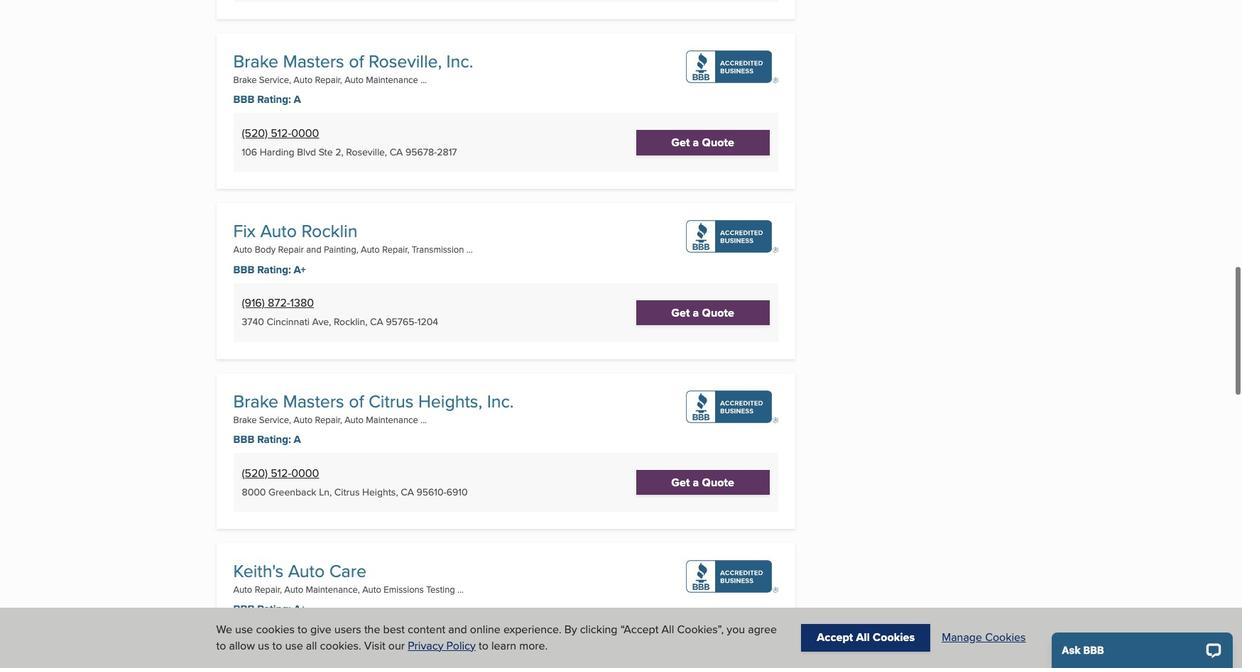 Task type: locate. For each thing, give the bounding box(es) containing it.
0 vertical spatial rating
[[261, 113, 284, 126]]

, inside (520) 512-0000 106 harding blvd ste 2 , roseville, ca 95678-2817
[[341, 145, 344, 159]]

keith's auto care link
[[233, 558, 367, 584]]

3 brake from the top
[[233, 388, 278, 414]]

profile down ste
[[319, 165, 345, 178]]

0 vertical spatial the
[[402, 113, 415, 126]]

(520) 512-0000 link for brake masters of roseville, inc.
[[242, 125, 319, 142]]

1 get from the top
[[672, 135, 690, 151]]

roseville,
[[369, 49, 442, 74], [346, 145, 387, 159]]

hq inside brake masters of roseville, inc. brake service, auto repair, auto maintenance ... bbb rating: a this rating reflects bbb's opinion about the entire organization's interactions with its customers, including interactions with local locations. view hq business profile
[[264, 165, 278, 178]]

2 its from the top
[[394, 464, 403, 477]]

(520) 512-0000 link up greenback at bottom
[[242, 465, 319, 481]]

the inside we use cookies to give users the best content and online experience. by clicking "accept all cookies", you agree to allow us to use all cookies. visit our
[[364, 622, 380, 638]]

of inside brake masters of citrus heights, inc. brake service, auto repair, auto maintenance ... bbb rating: a this rating reflects bbb's opinion about the entire organization's interactions with its customers, including interactions with local locations. view hq business profile
[[349, 388, 364, 414]]

1 reflects from the top
[[286, 113, 316, 126]]

0 vertical spatial get a quote
[[672, 135, 735, 151]]

opinion
[[344, 113, 374, 126], [344, 453, 374, 466]]

locations. left blvd
[[242, 147, 280, 159]]

2 profile from the top
[[319, 505, 345, 517]]

1 vertical spatial (520) 512-0000 link
[[242, 465, 319, 481]]

emissions
[[384, 583, 424, 596]]

a up blvd
[[294, 92, 301, 108]]

opinion down 'brake masters of roseville, inc.' link
[[344, 113, 374, 126]]

0000 up greenback at bottom
[[291, 465, 319, 481]]

by
[[565, 622, 577, 638]]

0 vertical spatial of
[[349, 49, 364, 74]]

use
[[235, 622, 253, 638], [285, 638, 303, 654]]

3 get a quote from the top
[[672, 474, 735, 491]]

2 this from the top
[[242, 453, 259, 466]]

a up greenback at bottom
[[294, 432, 301, 447]]

3 get a quote link from the top
[[636, 470, 770, 495]]

painting,
[[324, 243, 359, 256]]

use left all
[[285, 638, 303, 654]]

fix auto rocklin link
[[233, 218, 358, 244]]

fix auto rocklin auto body repair and painting, auto repair, transmission ... bbb rating: a+
[[233, 218, 473, 278]]

1 vertical spatial get a quote link
[[636, 300, 770, 325]]

heights,
[[418, 388, 483, 414], [362, 485, 398, 499]]

1 vertical spatial its
[[394, 464, 403, 477]]

0 vertical spatial a
[[693, 135, 699, 151]]

view
[[242, 165, 262, 178], [242, 505, 262, 517]]

1 rating: from the top
[[257, 92, 291, 108]]

1380
[[290, 295, 314, 311]]

all
[[306, 638, 317, 654]]

0000 inside (520) 512-0000 8000 greenback ln , citrus heights, ca 95610-6910
[[291, 465, 319, 481]]

2 vertical spatial get
[[672, 474, 690, 491]]

3 get from the top
[[672, 474, 690, 491]]

bbb up 8000
[[233, 432, 255, 447]]

2 vertical spatial ,
[[330, 485, 332, 499]]

2 vertical spatial get a quote link
[[636, 470, 770, 495]]

opinion inside brake masters of citrus heights, inc. brake service, auto repair, auto maintenance ... bbb rating: a this rating reflects bbb's opinion about the entire organization's interactions with its customers, including interactions with local locations. view hq business profile
[[344, 453, 374, 466]]

2 local from the top
[[396, 475, 415, 488]]

(520) up 106
[[242, 125, 268, 142]]

1 horizontal spatial and
[[448, 622, 467, 638]]

interactions
[[326, 124, 373, 137], [327, 135, 374, 148], [326, 464, 373, 477], [327, 475, 374, 488]]

2 service, from the top
[[259, 413, 291, 426]]

2 rating from the top
[[261, 453, 284, 466]]

interactions up 2
[[326, 124, 373, 137]]

bbb up 106
[[233, 92, 255, 108]]

1 bbb's from the top
[[319, 113, 342, 126]]

business down greenback at bottom
[[280, 505, 317, 517]]

2 reflects from the top
[[286, 453, 316, 466]]

1 vertical spatial ,
[[329, 315, 331, 329]]

1 vertical spatial and
[[448, 622, 467, 638]]

a
[[693, 135, 699, 151], [693, 304, 699, 321], [693, 474, 699, 491]]

cincinnati
[[267, 315, 310, 329]]

1 vertical spatial about
[[377, 453, 400, 466]]

6910
[[447, 485, 468, 499]]

(916) up 3740
[[242, 295, 265, 311]]

1204
[[418, 315, 438, 329]]

2 business from the top
[[280, 505, 317, 517]]

local inside brake masters of roseville, inc. brake service, auto repair, auto maintenance ... bbb rating: a this rating reflects bbb's opinion about the entire organization's interactions with its customers, including interactions with local locations. view hq business profile
[[396, 135, 415, 148]]

1 quote from the top
[[702, 135, 735, 151]]

1 vertical spatial heights,
[[362, 485, 398, 499]]

of for citrus
[[349, 388, 364, 414]]

1 maintenance from the top
[[366, 73, 418, 86]]

(520) inside (520) 512-0000 106 harding blvd ste 2 , roseville, ca 95678-2817
[[242, 125, 268, 142]]

brake masters of citrus heights, inc. brake service, auto repair, auto maintenance ... bbb rating: a this rating reflects bbb's opinion about the entire organization's interactions with its customers, including interactions with local locations. view hq business profile
[[233, 388, 514, 517]]

1 a from the top
[[693, 135, 699, 151]]

inc. inside brake masters of citrus heights, inc. brake service, auto repair, auto maintenance ... bbb rating: a this rating reflects bbb's opinion about the entire organization's interactions with its customers, including interactions with local locations. view hq business profile
[[487, 388, 514, 414]]

view inside brake masters of roseville, inc. brake service, auto repair, auto maintenance ... bbb rating: a this rating reflects bbb's opinion about the entire organization's interactions with its customers, including interactions with local locations. view hq business profile
[[242, 165, 262, 178]]

1 (520) 512-0000 link from the top
[[242, 125, 319, 142]]

1 get a quote from the top
[[672, 135, 735, 151]]

1 view hq business profile link from the top
[[242, 165, 438, 178]]

2 get a quote link from the top
[[636, 300, 770, 325]]

1 vertical spatial entire
[[242, 464, 265, 477]]

1 (520) from the top
[[242, 125, 268, 142]]

1 vertical spatial ca
[[370, 315, 383, 329]]

2 masters from the top
[[283, 388, 344, 414]]

customers,
[[242, 135, 286, 148], [242, 475, 286, 488]]

to right us
[[272, 638, 282, 654]]

2 bbb from the top
[[233, 262, 255, 278]]

2 quote from the top
[[702, 304, 735, 321]]

accredited business image
[[686, 51, 778, 83], [686, 221, 778, 253], [686, 391, 778, 423], [686, 560, 778, 593]]

95610-
[[417, 485, 447, 499]]

1 vertical spatial quote
[[702, 304, 735, 321]]

the up the 95678-
[[402, 113, 415, 126]]

service, inside brake masters of citrus heights, inc. brake service, auto repair, auto maintenance ... bbb rating: a this rating reflects bbb's opinion about the entire organization's interactions with its customers, including interactions with local locations. view hq business profile
[[259, 413, 291, 426]]

1 vertical spatial masters
[[283, 388, 344, 414]]

0 vertical spatial ,
[[341, 145, 344, 159]]

1 customers, from the top
[[242, 135, 286, 148]]

(520) up 8000
[[242, 465, 268, 481]]

0 horizontal spatial heights,
[[362, 485, 398, 499]]

512- inside (520) 512-0000 106 harding blvd ste 2 , roseville, ca 95678-2817
[[271, 125, 291, 142]]

0 horizontal spatial all
[[662, 622, 674, 638]]

entire up 8000
[[242, 464, 265, 477]]

and inside "fix auto rocklin auto body repair and painting, auto repair, transmission ... bbb rating: a+"
[[306, 243, 322, 256]]

locations. left the ln
[[242, 486, 280, 499]]

get a quote
[[672, 135, 735, 151], [672, 304, 735, 321], [672, 474, 735, 491]]

1 organization's from the top
[[268, 124, 323, 137]]

2 including from the top
[[288, 475, 325, 488]]

organization's inside brake masters of citrus heights, inc. brake service, auto repair, auto maintenance ... bbb rating: a this rating reflects bbb's opinion about the entire organization's interactions with its customers, including interactions with local locations. view hq business profile
[[268, 464, 323, 477]]

(520)
[[242, 125, 268, 142], [242, 465, 268, 481]]

bbb up allow
[[233, 602, 255, 617]]

organization's up blvd
[[268, 124, 323, 137]]

ca left the '95765-'
[[370, 315, 383, 329]]

2 (520) from the top
[[242, 465, 268, 481]]

0 vertical spatial view hq business profile link
[[242, 165, 438, 178]]

opinion inside brake masters of roseville, inc. brake service, auto repair, auto maintenance ... bbb rating: a this rating reflects bbb's opinion about the entire organization's interactions with its customers, including interactions with local locations. view hq business profile
[[344, 113, 374, 126]]

citrus
[[369, 388, 414, 414], [335, 485, 360, 499]]

1 service, from the top
[[259, 73, 291, 86]]

view down 8000
[[242, 505, 262, 517]]

masters inside brake masters of roseville, inc. brake service, auto repair, auto maintenance ... bbb rating: a this rating reflects bbb's opinion about the entire organization's interactions with its customers, including interactions with local locations. view hq business profile
[[283, 49, 344, 74]]

0 vertical spatial get
[[672, 135, 690, 151]]

masters
[[283, 49, 344, 74], [283, 388, 344, 414]]

organization's up greenback at bottom
[[268, 464, 323, 477]]

0 vertical spatial and
[[306, 243, 322, 256]]

2 of from the top
[[349, 388, 364, 414]]

1 this from the top
[[242, 113, 259, 126]]

(916) left 852-
[[242, 635, 265, 651]]

including right 8000
[[288, 475, 325, 488]]

0 vertical spatial roseville,
[[369, 49, 442, 74]]

1 (916) from the top
[[242, 295, 265, 311]]

get for fix auto rocklin
[[672, 304, 690, 321]]

1 vertical spatial profile
[[319, 505, 345, 517]]

bbb down the fix
[[233, 262, 255, 278]]

1 vertical spatial get a quote
[[672, 304, 735, 321]]

1 vertical spatial 0000
[[291, 465, 319, 481]]

3 quote from the top
[[702, 474, 735, 491]]

(916)
[[242, 295, 265, 311], [242, 635, 265, 651]]

a+ down the repair
[[294, 262, 306, 278]]

local left 95610- on the left of page
[[396, 475, 415, 488]]

1 horizontal spatial heights,
[[418, 388, 483, 414]]

95678-
[[406, 145, 437, 159]]

organization's
[[268, 124, 323, 137], [268, 464, 323, 477]]

1 bbb from the top
[[233, 92, 255, 108]]

1 vertical spatial (520)
[[242, 465, 268, 481]]

0 vertical spatial inc.
[[447, 49, 473, 74]]

and right the repair
[[306, 243, 322, 256]]

0 vertical spatial a+
[[294, 262, 306, 278]]

0 horizontal spatial use
[[235, 622, 253, 638]]

0 vertical spatial 512-
[[271, 125, 291, 142]]

repair, up (520) 512-0000 106 harding blvd ste 2 , roseville, ca 95678-2817
[[315, 73, 342, 86]]

0 vertical spatial locations.
[[242, 147, 280, 159]]

the down brake masters of citrus heights, inc. link
[[402, 453, 415, 466]]

0 vertical spatial business
[[280, 165, 317, 178]]

0 vertical spatial bbb's
[[319, 113, 342, 126]]

with
[[375, 124, 392, 137], [377, 135, 393, 148], [375, 464, 392, 477], [377, 475, 393, 488]]

1 vertical spatial reflects
[[286, 453, 316, 466]]

2
[[335, 145, 341, 159]]

2 maintenance from the top
[[366, 413, 418, 426]]

2 view hq business profile link from the top
[[242, 505, 438, 517]]

2 hq from the top
[[264, 505, 278, 517]]

0 vertical spatial opinion
[[344, 113, 374, 126]]

0 vertical spatial maintenance
[[366, 73, 418, 86]]

and
[[306, 243, 322, 256], [448, 622, 467, 638]]

locations. inside brake masters of citrus heights, inc. brake service, auto repair, auto maintenance ... bbb rating: a this rating reflects bbb's opinion about the entire organization's interactions with its customers, including interactions with local locations. view hq business profile
[[242, 486, 280, 499]]

0 vertical spatial hq
[[264, 165, 278, 178]]

1 horizontal spatial all
[[857, 630, 870, 646]]

2 view from the top
[[242, 505, 262, 517]]

3 bbb from the top
[[233, 432, 255, 447]]

0 vertical spatial (520)
[[242, 125, 268, 142]]

repair, left transmission
[[382, 243, 410, 256]]

2 cookies from the left
[[986, 630, 1026, 646]]

repair, up cookies
[[255, 583, 282, 596]]

view hq business profile link
[[242, 165, 438, 178], [242, 505, 438, 517]]

0000 up blvd
[[291, 125, 319, 142]]

2 0000 from the top
[[291, 465, 319, 481]]

rating up 8000
[[261, 453, 284, 466]]

1 512- from the top
[[271, 125, 291, 142]]

2 locations. from the top
[[242, 486, 280, 499]]

2 vertical spatial quote
[[702, 474, 735, 491]]

0 vertical spatial customers,
[[242, 135, 286, 148]]

1 vertical spatial a+
[[294, 602, 306, 617]]

quote for fix auto rocklin
[[702, 304, 735, 321]]

greenback
[[269, 485, 317, 499]]

about inside brake masters of citrus heights, inc. brake service, auto repair, auto maintenance ... bbb rating: a this rating reflects bbb's opinion about the entire organization's interactions with its customers, including interactions with local locations. view hq business profile
[[377, 453, 400, 466]]

best
[[383, 622, 405, 638]]

rating: up greenback at bottom
[[257, 432, 291, 447]]

view hq business profile link down 2
[[242, 165, 438, 178]]

repair, inside brake masters of roseville, inc. brake service, auto repair, auto maintenance ... bbb rating: a this rating reflects bbb's opinion about the entire organization's interactions with its customers, including interactions with local locations. view hq business profile
[[315, 73, 342, 86]]

1 vertical spatial customers,
[[242, 475, 286, 488]]

the
[[402, 113, 415, 126], [402, 453, 415, 466], [364, 622, 380, 638]]

reflects inside brake masters of citrus heights, inc. brake service, auto repair, auto maintenance ... bbb rating: a this rating reflects bbb's opinion about the entire organization's interactions with its customers, including interactions with local locations. view hq business profile
[[286, 453, 316, 466]]

cookies.
[[320, 638, 361, 654]]

1 opinion from the top
[[344, 113, 374, 126]]

1 vertical spatial get
[[672, 304, 690, 321]]

keith's auto care auto repair, auto maintenance, auto emissions testing ... bbb rating: a+
[[233, 558, 464, 617]]

1 vertical spatial (916)
[[242, 635, 265, 651]]

1 masters from the top
[[283, 49, 344, 74]]

1 a+ from the top
[[294, 262, 306, 278]]

business
[[280, 165, 317, 178], [280, 505, 317, 517]]

2 get from the top
[[672, 304, 690, 321]]

1 vertical spatial business
[[280, 505, 317, 517]]

masters inside brake masters of citrus heights, inc. brake service, auto repair, auto maintenance ... bbb rating: a this rating reflects bbb's opinion about the entire organization's interactions with its customers, including interactions with local locations. view hq business profile
[[283, 388, 344, 414]]

512- inside (520) 512-0000 8000 greenback ln , citrus heights, ca 95610-6910
[[271, 465, 291, 481]]

2 a from the top
[[294, 432, 301, 447]]

...
[[421, 73, 427, 86], [467, 243, 473, 256], [421, 413, 427, 426], [458, 583, 464, 596]]

0 vertical spatial service,
[[259, 73, 291, 86]]

ca left the 95678-
[[390, 145, 403, 159]]

profile down the ln
[[319, 505, 345, 517]]

quote
[[702, 135, 735, 151], [702, 304, 735, 321], [702, 474, 735, 491]]

"accept
[[621, 622, 659, 638]]

brake masters of roseville, inc. brake service, auto repair, auto maintenance ... bbb rating: a this rating reflects bbb's opinion about the entire organization's interactions with its customers, including interactions with local locations. view hq business profile
[[233, 49, 473, 178]]

2 opinion from the top
[[344, 453, 374, 466]]

0 vertical spatial local
[[396, 135, 415, 148]]

maintenance inside brake masters of citrus heights, inc. brake service, auto repair, auto maintenance ... bbb rating: a this rating reflects bbb's opinion about the entire organization's interactions with its customers, including interactions with local locations. view hq business profile
[[366, 413, 418, 426]]

auto
[[294, 73, 313, 86], [345, 73, 364, 86], [260, 218, 297, 244], [233, 243, 252, 256], [361, 243, 380, 256], [294, 413, 313, 426], [345, 413, 364, 426], [288, 558, 325, 584], [233, 583, 252, 596], [284, 583, 303, 596], [362, 583, 382, 596]]

1 accredited business image from the top
[[686, 51, 778, 83]]

rating: up cookies
[[257, 602, 291, 617]]

view down 106
[[242, 165, 262, 178]]

0 vertical spatial reflects
[[286, 113, 316, 126]]

hq down "harding"
[[264, 165, 278, 178]]

0 vertical spatial about
[[377, 113, 400, 126]]

1 view from the top
[[242, 165, 262, 178]]

512- up greenback at bottom
[[271, 465, 291, 481]]

, right ste
[[341, 145, 344, 159]]

rating: up "harding"
[[257, 92, 291, 108]]

bbb's up ste
[[319, 113, 342, 126]]

512- up "harding"
[[271, 125, 291, 142]]

a+ up cookies
[[294, 602, 306, 617]]

interactions right blvd
[[327, 135, 374, 148]]

0 vertical spatial view
[[242, 165, 262, 178]]

4 rating: from the top
[[257, 602, 291, 617]]

cookies right accept
[[873, 630, 915, 646]]

1 horizontal spatial citrus
[[369, 388, 414, 414]]

citrus inside brake masters of citrus heights, inc. brake service, auto repair, auto maintenance ... bbb rating: a this rating reflects bbb's opinion about the entire organization's interactions with its customers, including interactions with local locations. view hq business profile
[[369, 388, 414, 414]]

hq
[[264, 165, 278, 178], [264, 505, 278, 517]]

a+
[[294, 262, 306, 278], [294, 602, 306, 617]]

1 hq from the top
[[264, 165, 278, 178]]

bbb inside brake masters of citrus heights, inc. brake service, auto repair, auto maintenance ... bbb rating: a this rating reflects bbb's opinion about the entire organization's interactions with its customers, including interactions with local locations. view hq business profile
[[233, 432, 255, 447]]

1 0000 from the top
[[291, 125, 319, 142]]

1 including from the top
[[288, 135, 325, 148]]

3 rating: from the top
[[257, 432, 291, 447]]

0 vertical spatial profile
[[319, 165, 345, 178]]

2 customers, from the top
[[242, 475, 286, 488]]

(520) inside (520) 512-0000 8000 greenback ln , citrus heights, ca 95610-6910
[[242, 465, 268, 481]]

fix
[[233, 218, 256, 244]]

1 vertical spatial locations.
[[242, 486, 280, 499]]

this
[[242, 113, 259, 126], [242, 453, 259, 466]]

its inside brake masters of citrus heights, inc. brake service, auto repair, auto maintenance ... bbb rating: a this rating reflects bbb's opinion about the entire organization's interactions with its customers, including interactions with local locations. view hq business profile
[[394, 464, 403, 477]]

1 horizontal spatial inc.
[[487, 388, 514, 414]]

bbb inside brake masters of roseville, inc. brake service, auto repair, auto maintenance ... bbb rating: a this rating reflects bbb's opinion about the entire organization's interactions with its customers, including interactions with local locations. view hq business profile
[[233, 92, 255, 108]]

0 vertical spatial entire
[[242, 124, 265, 137]]

0 vertical spatial (916)
[[242, 295, 265, 311]]

1 of from the top
[[349, 49, 364, 74]]

0000
[[291, 125, 319, 142], [291, 465, 319, 481]]

, left rocklin,
[[329, 315, 331, 329]]

view hq business profile link for citrus
[[242, 505, 438, 517]]

we use cookies to give users the best content and online experience. by clicking "accept all cookies", you agree to allow us to use all cookies. visit our
[[216, 622, 777, 654]]

... inside brake masters of roseville, inc. brake service, auto repair, auto maintenance ... bbb rating: a this rating reflects bbb's opinion about the entire organization's interactions with its customers, including interactions with local locations. view hq business profile
[[421, 73, 427, 86]]

3 accredited business image from the top
[[686, 391, 778, 423]]

(520) 512-0000 link
[[242, 125, 319, 142], [242, 465, 319, 481]]

1 vertical spatial inc.
[[487, 388, 514, 414]]

1 brake from the top
[[233, 49, 278, 74]]

testing
[[426, 583, 455, 596]]

accredited business image for brake masters of citrus heights, inc.
[[686, 391, 778, 423]]

0 vertical spatial organization's
[[268, 124, 323, 137]]

0 vertical spatial citrus
[[369, 388, 414, 414]]

0 vertical spatial quote
[[702, 135, 735, 151]]

rating
[[261, 113, 284, 126], [261, 453, 284, 466]]

this inside brake masters of citrus heights, inc. brake service, auto repair, auto maintenance ... bbb rating: a this rating reflects bbb's opinion about the entire organization's interactions with its customers, including interactions with local locations. view hq business profile
[[242, 453, 259, 466]]

2 vertical spatial a
[[693, 474, 699, 491]]

1 vertical spatial maintenance
[[366, 413, 418, 426]]

1 vertical spatial the
[[402, 453, 415, 466]]

(916) inside "(916) 872-1380 3740 cincinnati ave , rocklin, ca 95765-1204"
[[242, 295, 265, 311]]

ca
[[390, 145, 403, 159], [370, 315, 383, 329], [401, 485, 414, 499]]

get a quote for brake masters of citrus heights, inc.
[[672, 474, 735, 491]]

accept all cookies button
[[802, 625, 931, 652]]

2 bbb's from the top
[[319, 453, 342, 466]]

and left online
[[448, 622, 467, 638]]

get a quote link for brake masters of roseville, inc.
[[636, 130, 770, 155]]

body
[[255, 243, 276, 256]]

including inside brake masters of citrus heights, inc. brake service, auto repair, auto maintenance ... bbb rating: a this rating reflects bbb's opinion about the entire organization's interactions with its customers, including interactions with local locations. view hq business profile
[[288, 475, 325, 488]]

rating inside brake masters of citrus heights, inc. brake service, auto repair, auto maintenance ... bbb rating: a this rating reflects bbb's opinion about the entire organization's interactions with its customers, including interactions with local locations. view hq business profile
[[261, 453, 284, 466]]

3 a from the top
[[693, 474, 699, 491]]

hq down 8000
[[264, 505, 278, 517]]

1 business from the top
[[280, 165, 317, 178]]

2 organization's from the top
[[268, 464, 323, 477]]

4 bbb from the top
[[233, 602, 255, 617]]

2 512- from the top
[[271, 465, 291, 481]]

of inside brake masters of roseville, inc. brake service, auto repair, auto maintenance ... bbb rating: a this rating reflects bbb's opinion about the entire organization's interactions with its customers, including interactions with local locations. view hq business profile
[[349, 49, 364, 74]]

0 horizontal spatial and
[[306, 243, 322, 256]]

to left the learn at the left
[[479, 638, 489, 654]]

0 vertical spatial ca
[[390, 145, 403, 159]]

customers, left blvd
[[242, 135, 286, 148]]

customers, inside brake masters of roseville, inc. brake service, auto repair, auto maintenance ... bbb rating: a this rating reflects bbb's opinion about the entire organization's interactions with its customers, including interactions with local locations. view hq business profile
[[242, 135, 286, 148]]

rating up "harding"
[[261, 113, 284, 126]]

a inside brake masters of citrus heights, inc. brake service, auto repair, auto maintenance ... bbb rating: a this rating reflects bbb's opinion about the entire organization's interactions with its customers, including interactions with local locations. view hq business profile
[[294, 432, 301, 447]]

ca left 95610- on the left of page
[[401, 485, 414, 499]]

0000 inside (520) 512-0000 106 harding blvd ste 2 , roseville, ca 95678-2817
[[291, 125, 319, 142]]

get a quote link for brake masters of citrus heights, inc.
[[636, 470, 770, 495]]

0 vertical spatial a
[[294, 92, 301, 108]]

0 vertical spatial heights,
[[418, 388, 483, 414]]

1 a from the top
[[294, 92, 301, 108]]

rating: down the body
[[257, 262, 291, 278]]

2 a+ from the top
[[294, 602, 306, 617]]

1 its from the top
[[394, 124, 403, 137]]

1 local from the top
[[396, 135, 415, 148]]

2 rating: from the top
[[257, 262, 291, 278]]

2 vertical spatial the
[[364, 622, 380, 638]]

quote for brake masters of roseville, inc.
[[702, 135, 735, 151]]

0 vertical spatial including
[[288, 135, 325, 148]]

transmission
[[412, 243, 464, 256]]

1 vertical spatial roseville,
[[346, 145, 387, 159]]

bbb
[[233, 92, 255, 108], [233, 262, 255, 278], [233, 432, 255, 447], [233, 602, 255, 617]]

organization's inside brake masters of roseville, inc. brake service, auto repair, auto maintenance ... bbb rating: a this rating reflects bbb's opinion about the entire organization's interactions with its customers, including interactions with local locations. view hq business profile
[[268, 124, 323, 137]]

1 profile from the top
[[319, 165, 345, 178]]

reflects up blvd
[[286, 113, 316, 126]]

maintenance
[[366, 73, 418, 86], [366, 413, 418, 426]]

1 vertical spatial rating
[[261, 453, 284, 466]]

local left 2817 at the top left
[[396, 135, 415, 148]]

1 vertical spatial citrus
[[335, 485, 360, 499]]

1 get a quote link from the top
[[636, 130, 770, 155]]

2 a from the top
[[693, 304, 699, 321]]

1 entire from the top
[[242, 124, 265, 137]]

all right "accept
[[662, 622, 674, 638]]

repair,
[[315, 73, 342, 86], [382, 243, 410, 256], [315, 413, 342, 426], [255, 583, 282, 596]]

1 vertical spatial service,
[[259, 413, 291, 426]]

1 vertical spatial view
[[242, 505, 262, 517]]

locations.
[[242, 147, 280, 159], [242, 486, 280, 499]]

0 vertical spatial get a quote link
[[636, 130, 770, 155]]

, inside "(916) 872-1380 3740 cincinnati ave , rocklin, ca 95765-1204"
[[329, 315, 331, 329]]

reflects up greenback at bottom
[[286, 453, 316, 466]]

local inside brake masters of citrus heights, inc. brake service, auto repair, auto maintenance ... bbb rating: a this rating reflects bbb's opinion about the entire organization's interactions with its customers, including interactions with local locations. view hq business profile
[[396, 475, 415, 488]]

1 vertical spatial 512-
[[271, 465, 291, 481]]

policy
[[447, 638, 476, 654]]

this up 8000
[[242, 453, 259, 466]]

, right greenback at bottom
[[330, 485, 332, 499]]

0 vertical spatial masters
[[283, 49, 344, 74]]

1 vertical spatial a
[[693, 304, 699, 321]]

content
[[408, 622, 446, 638]]

business down blvd
[[280, 165, 317, 178]]

bbb's up the ln
[[319, 453, 342, 466]]

including left 2
[[288, 135, 325, 148]]

inc.
[[447, 49, 473, 74], [487, 388, 514, 414]]

1 rating from the top
[[261, 113, 284, 126]]

1 about from the top
[[377, 113, 400, 126]]

get
[[672, 135, 690, 151], [672, 304, 690, 321], [672, 474, 690, 491]]

0 vertical spatial 0000
[[291, 125, 319, 142]]

1 vertical spatial of
[[349, 388, 364, 414]]

ave
[[312, 315, 329, 329]]

a
[[294, 92, 301, 108], [294, 432, 301, 447]]

2 vertical spatial ca
[[401, 485, 414, 499]]

to left "give"
[[298, 622, 308, 638]]

1 vertical spatial including
[[288, 475, 325, 488]]

2 (520) 512-0000 link from the top
[[242, 465, 319, 481]]

1 vertical spatial local
[[396, 475, 415, 488]]

cookies right manage
[[986, 630, 1026, 646]]

4 accredited business image from the top
[[686, 560, 778, 593]]

users
[[334, 622, 361, 638]]

(916) 852-0525
[[242, 635, 318, 651]]

2 about from the top
[[377, 453, 400, 466]]

2 accredited business image from the top
[[686, 221, 778, 253]]

2 vertical spatial get a quote
[[672, 474, 735, 491]]

2 get a quote from the top
[[672, 304, 735, 321]]

entire up 106
[[242, 124, 265, 137]]

(520) 512-0000 link up "harding"
[[242, 125, 319, 142]]

accredited business image for brake masters of roseville, inc.
[[686, 51, 778, 83]]

we
[[216, 622, 232, 638]]

ca inside (520) 512-0000 106 harding blvd ste 2 , roseville, ca 95678-2817
[[390, 145, 403, 159]]

1 locations. from the top
[[242, 147, 280, 159]]

1 vertical spatial view hq business profile link
[[242, 505, 438, 517]]

customers, left the ln
[[242, 475, 286, 488]]

ca inside "(916) 872-1380 3740 cincinnati ave , rocklin, ca 95765-1204"
[[370, 315, 383, 329]]

, inside (520) 512-0000 8000 greenback ln , citrus heights, ca 95610-6910
[[330, 485, 332, 499]]

business inside brake masters of roseville, inc. brake service, auto repair, auto maintenance ... bbb rating: a this rating reflects bbb's opinion about the entire organization's interactions with its customers, including interactions with local locations. view hq business profile
[[280, 165, 317, 178]]

1 vertical spatial organization's
[[268, 464, 323, 477]]

0 horizontal spatial cookies
[[873, 630, 915, 646]]

all right accept
[[857, 630, 870, 646]]

repair, up (520) 512-0000 8000 greenback ln , citrus heights, ca 95610-6910
[[315, 413, 342, 426]]

2 (916) from the top
[[242, 635, 265, 651]]

view hq business profile link down the ln
[[242, 505, 438, 517]]

0 horizontal spatial inc.
[[447, 49, 473, 74]]

this up 106
[[242, 113, 259, 126]]

0 horizontal spatial citrus
[[335, 485, 360, 499]]

opinion down brake masters of citrus heights, inc. link
[[344, 453, 374, 466]]

this inside brake masters of roseville, inc. brake service, auto repair, auto maintenance ... bbb rating: a this rating reflects bbb's opinion about the entire organization's interactions with its customers, including interactions with local locations. view hq business profile
[[242, 113, 259, 126]]

1 vertical spatial this
[[242, 453, 259, 466]]

2 entire from the top
[[242, 464, 265, 477]]

of
[[349, 49, 364, 74], [349, 388, 364, 414]]

ln
[[319, 485, 330, 499]]

the left best
[[364, 622, 380, 638]]

use right we
[[235, 622, 253, 638]]

1 vertical spatial a
[[294, 432, 301, 447]]

0000 for citrus
[[291, 465, 319, 481]]

2 brake from the top
[[233, 73, 257, 86]]

1 horizontal spatial cookies
[[986, 630, 1026, 646]]



Task type: vqa. For each thing, say whether or not it's contained in the screenshot.
3rd ACCREDITED BUSINESS image from the bottom
yes



Task type: describe. For each thing, give the bounding box(es) containing it.
repair
[[278, 243, 304, 256]]

2817
[[437, 145, 457, 159]]

get a quote for brake masters of roseville, inc.
[[672, 135, 735, 151]]

bbb inside "fix auto rocklin auto body repair and painting, auto repair, transmission ... bbb rating: a+"
[[233, 262, 255, 278]]

give
[[311, 622, 332, 638]]

all inside button
[[857, 630, 870, 646]]

872-
[[268, 295, 290, 311]]

about inside brake masters of roseville, inc. brake service, auto repair, auto maintenance ... bbb rating: a this rating reflects bbb's opinion about the entire organization's interactions with its customers, including interactions with local locations. view hq business profile
[[377, 113, 400, 126]]

(520) 512-0000 link for brake masters of citrus heights, inc.
[[242, 465, 319, 481]]

quote for brake masters of citrus heights, inc.
[[702, 474, 735, 491]]

repair, inside "fix auto rocklin auto body repair and painting, auto repair, transmission ... bbb rating: a+"
[[382, 243, 410, 256]]

manage
[[942, 630, 983, 646]]

rating: inside "fix auto rocklin auto body repair and painting, auto repair, transmission ... bbb rating: a+"
[[257, 262, 291, 278]]

and inside we use cookies to give users the best content and online experience. by clicking "accept all cookies", you agree to allow us to use all cookies. visit our
[[448, 622, 467, 638]]

0525
[[291, 635, 318, 651]]

privacy policy to learn more.
[[408, 638, 548, 654]]

privacy policy link
[[408, 638, 476, 654]]

allow
[[229, 638, 255, 654]]

, for of
[[330, 485, 332, 499]]

of for roseville,
[[349, 49, 364, 74]]

profile inside brake masters of roseville, inc. brake service, auto repair, auto maintenance ... bbb rating: a this rating reflects bbb's opinion about the entire organization's interactions with its customers, including interactions with local locations. view hq business profile
[[319, 165, 345, 178]]

all inside we use cookies to give users the best content and online experience. by clicking "accept all cookies", you agree to allow us to use all cookies. visit our
[[662, 622, 674, 638]]

clicking
[[580, 622, 618, 638]]

rocklin,
[[334, 315, 368, 329]]

... inside brake masters of citrus heights, inc. brake service, auto repair, auto maintenance ... bbb rating: a this rating reflects bbb's opinion about the entire organization's interactions with its customers, including interactions with local locations. view hq business profile
[[421, 413, 427, 426]]

1 horizontal spatial use
[[285, 638, 303, 654]]

reflects inside brake masters of roseville, inc. brake service, auto repair, auto maintenance ... bbb rating: a this rating reflects bbb's opinion about the entire organization's interactions with its customers, including interactions with local locations. view hq business profile
[[286, 113, 316, 126]]

masters for roseville,
[[283, 49, 344, 74]]

accredited business image for fix auto rocklin
[[686, 221, 778, 253]]

852-
[[268, 635, 291, 651]]

view inside brake masters of citrus heights, inc. brake service, auto repair, auto maintenance ... bbb rating: a this rating reflects bbb's opinion about the entire organization's interactions with its customers, including interactions with local locations. view hq business profile
[[242, 505, 262, 517]]

(916) for (916) 872-1380 3740 cincinnati ave , rocklin, ca 95765-1204
[[242, 295, 265, 311]]

a+ inside "fix auto rocklin auto body repair and painting, auto repair, transmission ... bbb rating: a+"
[[294, 262, 306, 278]]

brake masters of citrus heights, inc. link
[[233, 388, 514, 414]]

accept all cookies
[[817, 630, 915, 646]]

rating inside brake masters of roseville, inc. brake service, auto repair, auto maintenance ... bbb rating: a this rating reflects bbb's opinion about the entire organization's interactions with its customers, including interactions with local locations. view hq business profile
[[261, 113, 284, 126]]

a for brake masters of roseville, inc.
[[693, 135, 699, 151]]

a for fix auto rocklin
[[693, 304, 699, 321]]

bbb's inside brake masters of roseville, inc. brake service, auto repair, auto maintenance ... bbb rating: a this rating reflects bbb's opinion about the entire organization's interactions with its customers, including interactions with local locations. view hq business profile
[[319, 113, 342, 126]]

hq inside brake masters of citrus heights, inc. brake service, auto repair, auto maintenance ... bbb rating: a this rating reflects bbb's opinion about the entire organization's interactions with its customers, including interactions with local locations. view hq business profile
[[264, 505, 278, 517]]

accept
[[817, 630, 854, 646]]

roseville, inside brake masters of roseville, inc. brake service, auto repair, auto maintenance ... bbb rating: a this rating reflects bbb's opinion about the entire organization's interactions with its customers, including interactions with local locations. view hq business profile
[[369, 49, 442, 74]]

manage cookies button
[[942, 630, 1026, 646]]

privacy
[[408, 638, 444, 654]]

1 cookies from the left
[[873, 630, 915, 646]]

entire inside brake masters of roseville, inc. brake service, auto repair, auto maintenance ... bbb rating: a this rating reflects bbb's opinion about the entire organization's interactions with its customers, including interactions with local locations. view hq business profile
[[242, 124, 265, 137]]

inc. inside brake masters of roseville, inc. brake service, auto repair, auto maintenance ... bbb rating: a this rating reflects bbb's opinion about the entire organization's interactions with its customers, including interactions with local locations. view hq business profile
[[447, 49, 473, 74]]

maintenance inside brake masters of roseville, inc. brake service, auto repair, auto maintenance ... bbb rating: a this rating reflects bbb's opinion about the entire organization's interactions with its customers, including interactions with local locations. view hq business profile
[[366, 73, 418, 86]]

rocklin
[[302, 218, 358, 244]]

masters for citrus
[[283, 388, 344, 414]]

rating: inside brake masters of roseville, inc. brake service, auto repair, auto maintenance ... bbb rating: a this rating reflects bbb's opinion about the entire organization's interactions with its customers, including interactions with local locations. view hq business profile
[[257, 92, 291, 108]]

repair, inside brake masters of citrus heights, inc. brake service, auto repair, auto maintenance ... bbb rating: a this rating reflects bbb's opinion about the entire organization's interactions with its customers, including interactions with local locations. view hq business profile
[[315, 413, 342, 426]]

roseville, inside (520) 512-0000 106 harding blvd ste 2 , roseville, ca 95678-2817
[[346, 145, 387, 159]]

experience.
[[504, 622, 562, 638]]

citrus inside (520) 512-0000 8000 greenback ln , citrus heights, ca 95610-6910
[[335, 485, 360, 499]]

business inside brake masters of citrus heights, inc. brake service, auto repair, auto maintenance ... bbb rating: a this rating reflects bbb's opinion about the entire organization's interactions with its customers, including interactions with local locations. view hq business profile
[[280, 505, 317, 517]]

512- for brake masters of roseville, inc.
[[271, 125, 291, 142]]

heights, inside (520) 512-0000 8000 greenback ln , citrus heights, ca 95610-6910
[[362, 485, 398, 499]]

service, inside brake masters of roseville, inc. brake service, auto repair, auto maintenance ... bbb rating: a this rating reflects bbb's opinion about the entire organization's interactions with its customers, including interactions with local locations. view hq business profile
[[259, 73, 291, 86]]

(916) 852-0525 link
[[242, 635, 318, 651]]

profile inside brake masters of citrus heights, inc. brake service, auto repair, auto maintenance ... bbb rating: a this rating reflects bbb's opinion about the entire organization's interactions with its customers, including interactions with local locations. view hq business profile
[[319, 505, 345, 517]]

4 brake from the top
[[233, 413, 257, 426]]

ca inside (520) 512-0000 8000 greenback ln , citrus heights, ca 95610-6910
[[401, 485, 414, 499]]

learn
[[492, 638, 517, 654]]

interactions up the ln
[[326, 464, 373, 477]]

a inside brake masters of roseville, inc. brake service, auto repair, auto maintenance ... bbb rating: a this rating reflects bbb's opinion about the entire organization's interactions with its customers, including interactions with local locations. view hq business profile
[[294, 92, 301, 108]]

(520) for brake masters of roseville, inc.
[[242, 125, 268, 142]]

... inside "fix auto rocklin auto body repair and painting, auto repair, transmission ... bbb rating: a+"
[[467, 243, 473, 256]]

a+ inside keith's auto care auto repair, auto maintenance, auto emissions testing ... bbb rating: a+
[[294, 602, 306, 617]]

you
[[727, 622, 745, 638]]

(916) 872-1380 3740 cincinnati ave , rocklin, ca 95765-1204
[[242, 295, 438, 329]]

entire inside brake masters of citrus heights, inc. brake service, auto repair, auto maintenance ... bbb rating: a this rating reflects bbb's opinion about the entire organization's interactions with its customers, including interactions with local locations. view hq business profile
[[242, 464, 265, 477]]

manage cookies
[[942, 630, 1026, 646]]

rating: inside keith's auto care auto repair, auto maintenance, auto emissions testing ... bbb rating: a+
[[257, 602, 291, 617]]

(916) for (916) 852-0525
[[242, 635, 265, 651]]

interactions right greenback at bottom
[[327, 475, 374, 488]]

customers, inside brake masters of citrus heights, inc. brake service, auto repair, auto maintenance ... bbb rating: a this rating reflects bbb's opinion about the entire organization's interactions with its customers, including interactions with local locations. view hq business profile
[[242, 475, 286, 488]]

blvd
[[297, 145, 316, 159]]

keith's
[[233, 558, 284, 584]]

rating: inside brake masters of citrus heights, inc. brake service, auto repair, auto maintenance ... bbb rating: a this rating reflects bbb's opinion about the entire organization's interactions with its customers, including interactions with local locations. view hq business profile
[[257, 432, 291, 447]]

cookies
[[256, 622, 295, 638]]

95765-
[[386, 315, 418, 329]]

, for rocklin
[[329, 315, 331, 329]]

maintenance,
[[306, 583, 360, 596]]

3740
[[242, 315, 264, 329]]

(520) 512-0000 106 harding blvd ste 2 , roseville, ca 95678-2817
[[242, 125, 457, 159]]

our
[[389, 638, 405, 654]]

brake masters of roseville, inc. link
[[233, 49, 473, 74]]

view hq business profile link for roseville,
[[242, 165, 438, 178]]

online
[[470, 622, 501, 638]]

get for brake masters of roseville, inc.
[[672, 135, 690, 151]]

... inside keith's auto care auto repair, auto maintenance, auto emissions testing ... bbb rating: a+
[[458, 583, 464, 596]]

accredited business image for keith's auto care
[[686, 560, 778, 593]]

to left allow
[[216, 638, 226, 654]]

agree
[[748, 622, 777, 638]]

(520) 512-0000 8000 greenback ln , citrus heights, ca 95610-6910
[[242, 465, 468, 499]]

harding
[[260, 145, 295, 159]]

the inside brake masters of citrus heights, inc. brake service, auto repair, auto maintenance ... bbb rating: a this rating reflects bbb's opinion about the entire organization's interactions with its customers, including interactions with local locations. view hq business profile
[[402, 453, 415, 466]]

us
[[258, 638, 270, 654]]

bbb's inside brake masters of citrus heights, inc. brake service, auto repair, auto maintenance ... bbb rating: a this rating reflects bbb's opinion about the entire organization's interactions with its customers, including interactions with local locations. view hq business profile
[[319, 453, 342, 466]]

get a quote for fix auto rocklin
[[672, 304, 735, 321]]

bbb inside keith's auto care auto repair, auto maintenance, auto emissions testing ... bbb rating: a+
[[233, 602, 255, 617]]

locations. inside brake masters of roseville, inc. brake service, auto repair, auto maintenance ... bbb rating: a this rating reflects bbb's opinion about the entire organization's interactions with its customers, including interactions with local locations. view hq business profile
[[242, 147, 280, 159]]

106
[[242, 145, 257, 159]]

(520) for brake masters of citrus heights, inc.
[[242, 465, 268, 481]]

including inside brake masters of roseville, inc. brake service, auto repair, auto maintenance ... bbb rating: a this rating reflects bbb's opinion about the entire organization's interactions with its customers, including interactions with local locations. view hq business profile
[[288, 135, 325, 148]]

512- for brake masters of citrus heights, inc.
[[271, 465, 291, 481]]

get a quote link for fix auto rocklin
[[636, 300, 770, 325]]

(916) 872-1380 link
[[242, 295, 314, 311]]

the inside brake masters of roseville, inc. brake service, auto repair, auto maintenance ... bbb rating: a this rating reflects bbb's opinion about the entire organization's interactions with its customers, including interactions with local locations. view hq business profile
[[402, 113, 415, 126]]

0000 for roseville,
[[291, 125, 319, 142]]

care
[[329, 558, 367, 584]]

8000
[[242, 485, 266, 499]]

repair, inside keith's auto care auto repair, auto maintenance, auto emissions testing ... bbb rating: a+
[[255, 583, 282, 596]]

heights, inside brake masters of citrus heights, inc. brake service, auto repair, auto maintenance ... bbb rating: a this rating reflects bbb's opinion about the entire organization's interactions with its customers, including interactions with local locations. view hq business profile
[[418, 388, 483, 414]]

ste
[[319, 145, 333, 159]]

get for brake masters of citrus heights, inc.
[[672, 474, 690, 491]]

visit
[[364, 638, 386, 654]]

its inside brake masters of roseville, inc. brake service, auto repair, auto maintenance ... bbb rating: a this rating reflects bbb's opinion about the entire organization's interactions with its customers, including interactions with local locations. view hq business profile
[[394, 124, 403, 137]]

a for brake masters of citrus heights, inc.
[[693, 474, 699, 491]]

cookies",
[[677, 622, 724, 638]]

more.
[[520, 638, 548, 654]]



